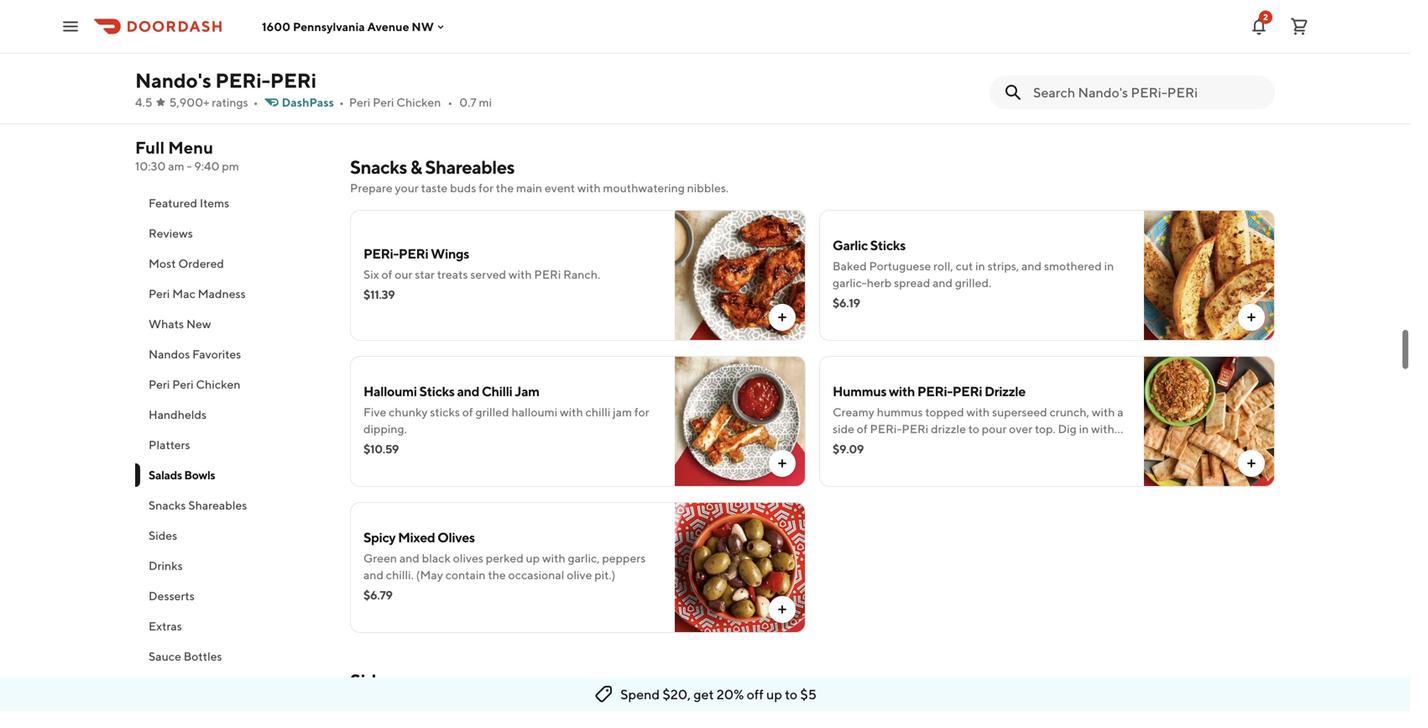 Task type: vqa. For each thing, say whether or not it's contained in the screenshot.
4.5 on the left top of the page
yes



Task type: locate. For each thing, give the bounding box(es) containing it.
whats
[[149, 317, 184, 331]]

served down *our
[[912, 456, 948, 469]]

0 horizontal spatial •
[[253, 95, 258, 109]]

peri right dashpass •
[[349, 95, 371, 109]]

with inside peri-peri wings six of our star treats served with peri ranch. $11.39
[[509, 267, 532, 281]]

garlic
[[833, 237, 868, 253]]

peri- up topped
[[918, 383, 953, 399]]

add item to cart image
[[1245, 457, 1259, 470]]

1 vertical spatial our
[[976, 456, 994, 469]]

1600
[[262, 20, 291, 33]]

and inside halloumi sticks and chilli jam five chunky sticks of grilled halloumi with chilli jam for dipping. $10.59
[[457, 383, 480, 399]]

in
[[647, 54, 656, 68], [976, 259, 986, 273], [1105, 259, 1114, 273], [1079, 422, 1089, 436]]

0 horizontal spatial hummus
[[833, 383, 887, 399]]

shareables up buds
[[425, 156, 515, 178]]

add item to cart image for peri-peri wings
[[776, 311, 789, 324]]

peri ranch crunch salad tomato cucumber & onion salad, feta, crispy chickpeas, peri pita croutons served over mixed greens dressed in peri ranch.
[[364, 16, 656, 85]]

peri inside button
[[149, 287, 170, 301]]

0 vertical spatial the
[[496, 181, 514, 195]]

1600 pennsylvania avenue nw
[[262, 20, 434, 33]]

2 horizontal spatial •
[[448, 95, 453, 109]]

bottles
[[184, 649, 222, 663]]

garlic sticks image
[[1144, 210, 1275, 341]]

and right strips,
[[1022, 259, 1042, 273]]

halloumi sticks and chilli jam five chunky sticks of grilled halloumi with chilli jam for dipping. $10.59
[[364, 383, 650, 456]]

0 vertical spatial &
[[462, 37, 470, 51]]

peri for peri mac madness
[[149, 287, 170, 301]]

chicken
[[397, 95, 441, 109], [196, 377, 241, 391]]

1 vertical spatial for
[[635, 405, 650, 419]]

• right ratings at top
[[253, 95, 258, 109]]

chicken inside button
[[196, 377, 241, 391]]

open menu image
[[60, 16, 81, 37]]

0 vertical spatial to
[[969, 422, 980, 436]]

snacks up prepare
[[350, 156, 407, 178]]

hummus with peri-peri drizzle creamy hummus topped with superseed crunch, with a side of peri-peri drizzle to pour over top. dig in with toasted pita.  *our peri drizzle is currently out of stock and will not be served with our hummus at this time.
[[833, 383, 1124, 469]]

peri
[[349, 95, 371, 109], [373, 95, 394, 109], [149, 287, 170, 301], [149, 377, 170, 391], [172, 377, 194, 391]]

0 horizontal spatial &
[[410, 156, 422, 178]]

in right dressed
[[647, 54, 656, 68]]

peri down nandos
[[149, 377, 170, 391]]

the down perked
[[488, 568, 506, 582]]

the inside snacks & shareables prepare your taste buds for the main event with mouthwatering nibbles.
[[496, 181, 514, 195]]

our left the star
[[395, 267, 413, 281]]

drizzle down "pour"
[[959, 439, 995, 453]]

hummus down currently
[[996, 456, 1044, 469]]

treats
[[437, 267, 468, 281]]

0 horizontal spatial our
[[395, 267, 413, 281]]

peri up tomato
[[364, 16, 393, 31]]

salad
[[482, 16, 515, 31]]

add item to cart image for halloumi sticks and chilli jam
[[776, 457, 789, 470]]

in right dig
[[1079, 422, 1089, 436]]

portuguese
[[869, 259, 931, 273]]

1 vertical spatial the
[[488, 568, 506, 582]]

1600 pennsylvania avenue nw button
[[262, 20, 447, 33]]

• right dashpass
[[339, 95, 344, 109]]

salad,
[[505, 37, 535, 51]]

toasted
[[833, 439, 873, 453]]

0 vertical spatial chicken
[[397, 95, 441, 109]]

cut
[[956, 259, 973, 273]]

nando's
[[135, 68, 211, 92]]

1 horizontal spatial to
[[969, 422, 980, 436]]

0 horizontal spatial to
[[785, 686, 798, 702]]

0 horizontal spatial over
[[503, 54, 527, 68]]

cucumber
[[406, 37, 460, 51]]

1 vertical spatial to
[[785, 686, 798, 702]]

peri- inside peri-peri wings six of our star treats served with peri ranch. $11.39
[[364, 246, 399, 262]]

star
[[415, 267, 435, 281]]

sticks inside garlic sticks baked portuguese roll, cut in strips, and smothered in garlic-herb spread and grilled. $6.19
[[870, 237, 906, 253]]

1 horizontal spatial for
[[635, 405, 650, 419]]

1 horizontal spatial sticks
[[870, 237, 906, 253]]

served right treats
[[470, 267, 506, 281]]

0 vertical spatial sticks
[[870, 237, 906, 253]]

0 horizontal spatial chicken
[[196, 377, 241, 391]]

sauce bottles button
[[135, 641, 330, 672]]

dig
[[1058, 422, 1077, 436]]

add item to cart image for spicy mixed olives
[[776, 603, 789, 616]]

hummus up 'creamy'
[[833, 383, 887, 399]]

chicken down the favorites
[[196, 377, 241, 391]]

drizzle up the superseed
[[985, 383, 1026, 399]]

with up occasional
[[542, 551, 566, 565]]

1 horizontal spatial snacks
[[350, 156, 407, 178]]

garlic-
[[833, 276, 867, 290]]

3 • from the left
[[448, 95, 453, 109]]

1 vertical spatial up
[[767, 686, 783, 702]]

shareables up sides 'button' on the bottom left
[[188, 498, 247, 512]]

with up "pour"
[[967, 405, 990, 419]]

peri-
[[215, 68, 270, 92], [364, 246, 399, 262], [918, 383, 953, 399], [870, 422, 902, 436]]

nandos favorites
[[149, 347, 241, 361]]

0 vertical spatial hummus
[[833, 383, 887, 399]]

desserts
[[149, 589, 195, 603]]

olives
[[453, 551, 484, 565]]

most
[[149, 257, 176, 270]]

this
[[1060, 456, 1079, 469]]

1 horizontal spatial chicken
[[397, 95, 441, 109]]

salads
[[149, 468, 182, 482]]

for right 'jam'
[[635, 405, 650, 419]]

0 horizontal spatial sides
[[149, 529, 177, 542]]

with down drizzle
[[951, 456, 974, 469]]

$6.79
[[364, 588, 393, 602]]

to left "pour"
[[969, 422, 980, 436]]

sticks up the portuguese
[[870, 237, 906, 253]]

of right six
[[382, 267, 392, 281]]

will
[[855, 456, 873, 469]]

creamy
[[833, 405, 875, 419]]

1 vertical spatial over
[[1009, 422, 1033, 436]]

and
[[1022, 259, 1042, 273], [933, 276, 953, 290], [457, 383, 480, 399], [833, 456, 853, 469], [400, 551, 420, 565], [364, 568, 384, 582]]

crunch,
[[1050, 405, 1090, 419]]

reviews button
[[135, 218, 330, 249]]

1 vertical spatial chicken
[[196, 377, 241, 391]]

over down salad,
[[503, 54, 527, 68]]

0 vertical spatial for
[[479, 181, 494, 195]]

1 vertical spatial shareables
[[188, 498, 247, 512]]

five
[[364, 405, 386, 419]]

snacks for &
[[350, 156, 407, 178]]

prepare
[[350, 181, 393, 195]]

with inside snacks & shareables prepare your taste buds for the main event with mouthwatering nibbles.
[[578, 181, 601, 195]]

nandos
[[149, 347, 190, 361]]

croutons
[[416, 54, 463, 68]]

1 vertical spatial snacks
[[149, 498, 186, 512]]

peri up the star
[[399, 246, 429, 262]]

to left $5
[[785, 686, 798, 702]]

of right sticks
[[462, 405, 473, 419]]

& up your
[[410, 156, 422, 178]]

0 horizontal spatial shareables
[[188, 498, 247, 512]]

peri- up six
[[364, 246, 399, 262]]

extras button
[[135, 611, 330, 641]]

& left onion
[[462, 37, 470, 51]]

with up stock at the bottom right
[[1092, 422, 1115, 436]]

$5
[[801, 686, 817, 702]]

0 vertical spatial up
[[526, 551, 540, 565]]

with right event
[[578, 181, 601, 195]]

chicken down ranch.
[[397, 95, 441, 109]]

peri-peri wings image
[[675, 210, 806, 341]]

snacks inside snacks & shareables prepare your taste buds for the main event with mouthwatering nibbles.
[[350, 156, 407, 178]]

and down green
[[364, 568, 384, 582]]

1 horizontal spatial •
[[339, 95, 344, 109]]

drinks
[[149, 559, 183, 573]]

0 vertical spatial shareables
[[425, 156, 515, 178]]

up up occasional
[[526, 551, 540, 565]]

and left chilli
[[457, 383, 480, 399]]

taste
[[421, 181, 448, 195]]

1 horizontal spatial our
[[976, 456, 994, 469]]

up right off
[[767, 686, 783, 702]]

currently
[[1008, 439, 1056, 453]]

peri mac madness button
[[135, 279, 330, 309]]

and down toasted at right bottom
[[833, 456, 853, 469]]

1 vertical spatial sides
[[350, 670, 394, 692]]

drizzle
[[985, 383, 1026, 399], [959, 439, 995, 453]]

not
[[876, 456, 894, 469]]

peri-peri wings six of our star treats served with peri ranch. $11.39
[[364, 246, 600, 301]]

reviews
[[149, 226, 193, 240]]

featured items button
[[135, 188, 330, 218]]

peri left mac
[[149, 287, 170, 301]]

desserts button
[[135, 581, 330, 611]]

0 horizontal spatial snacks
[[149, 498, 186, 512]]

our down "pour"
[[976, 456, 994, 469]]

1 vertical spatial served
[[470, 267, 506, 281]]

0 horizontal spatial up
[[526, 551, 540, 565]]

with left chilli
[[560, 405, 583, 419]]

1 horizontal spatial up
[[767, 686, 783, 702]]

crispy
[[564, 37, 595, 51]]

$6.19
[[833, 296, 860, 310]]

sticks for halloumi
[[419, 383, 455, 399]]

served down onion
[[465, 54, 501, 68]]

in inside peri ranch crunch salad tomato cucumber & onion salad, feta, crispy chickpeas, peri pita croutons served over mixed greens dressed in peri ranch.
[[647, 54, 656, 68]]

0 vertical spatial sides
[[149, 529, 177, 542]]

1 vertical spatial hummus
[[996, 456, 1044, 469]]

is
[[998, 439, 1006, 453]]

with left ranch. on the top of the page
[[509, 267, 532, 281]]

• left 0.7
[[448, 95, 453, 109]]

hummus with peri-peri drizzle image
[[1144, 356, 1275, 487]]

1 horizontal spatial &
[[462, 37, 470, 51]]

0 horizontal spatial sticks
[[419, 383, 455, 399]]

pennsylvania
[[293, 20, 365, 33]]

of right out
[[1079, 439, 1090, 453]]

1 vertical spatial &
[[410, 156, 422, 178]]

pour
[[982, 422, 1007, 436]]

0 vertical spatial served
[[465, 54, 501, 68]]

2 vertical spatial served
[[912, 456, 948, 469]]

our
[[395, 267, 413, 281], [976, 456, 994, 469]]

snacks down salads on the bottom left of the page
[[149, 498, 186, 512]]

for
[[479, 181, 494, 195], [635, 405, 650, 419]]

for right buds
[[479, 181, 494, 195]]

1 horizontal spatial shareables
[[425, 156, 515, 178]]

sticks up sticks
[[419, 383, 455, 399]]

1 horizontal spatial over
[[1009, 422, 1033, 436]]

pit.)
[[595, 568, 616, 582]]

add item to cart image
[[776, 311, 789, 324], [1245, 311, 1259, 324], [776, 457, 789, 470], [776, 603, 789, 616]]

peri left ranch. on the top of the page
[[534, 267, 561, 281]]

notification bell image
[[1249, 16, 1270, 37]]

chickpeas,
[[598, 37, 654, 51]]

peri- up pita.
[[870, 422, 902, 436]]

over down the superseed
[[1009, 422, 1033, 436]]

peri ranch crunch salad image
[[675, 0, 806, 119]]

sticks
[[870, 237, 906, 253], [419, 383, 455, 399]]

0 vertical spatial snacks
[[350, 156, 407, 178]]

baked
[[833, 259, 867, 273]]

in right cut
[[976, 259, 986, 273]]

pm
[[222, 159, 239, 173]]

1 vertical spatial sticks
[[419, 383, 455, 399]]

sides button
[[135, 521, 330, 551]]

favorites
[[192, 347, 241, 361]]

0 vertical spatial our
[[395, 267, 413, 281]]

peri down ranch.
[[373, 95, 394, 109]]

crunch
[[436, 16, 480, 31]]

&
[[462, 37, 470, 51], [410, 156, 422, 178]]

0 vertical spatial over
[[503, 54, 527, 68]]

tomato
[[364, 37, 404, 51]]

0 horizontal spatial for
[[479, 181, 494, 195]]

black
[[422, 551, 451, 565]]

peri- up ratings at top
[[215, 68, 270, 92]]

our inside peri-peri wings six of our star treats served with peri ranch. $11.39
[[395, 267, 413, 281]]

sticks inside halloumi sticks and chilli jam five chunky sticks of grilled halloumi with chilli jam for dipping. $10.59
[[419, 383, 455, 399]]

snacks inside button
[[149, 498, 186, 512]]

your
[[395, 181, 419, 195]]

the left the "main"
[[496, 181, 514, 195]]

jam
[[515, 383, 540, 399]]

items
[[200, 196, 229, 210]]



Task type: describe. For each thing, give the bounding box(es) containing it.
with left a
[[1092, 405, 1115, 419]]

nando's peri-peri
[[135, 68, 317, 92]]

snacks for shareables
[[149, 498, 186, 512]]

over inside peri ranch crunch salad tomato cucumber & onion salad, feta, crispy chickpeas, peri pita croutons served over mixed greens dressed in peri ranch.
[[503, 54, 527, 68]]

chilli.
[[386, 568, 414, 582]]

salads bowls
[[149, 468, 215, 482]]

strips,
[[988, 259, 1020, 273]]

with up 'hummus'
[[889, 383, 915, 399]]

2
[[1264, 12, 1269, 22]]

halloumi sticks and chilli jam image
[[675, 356, 806, 487]]

spread
[[894, 276, 931, 290]]

the inside spicy mixed olives green and black olives perked up with garlic, peppers and chilli. (may contain the occasional olive pit.) $6.79
[[488, 568, 506, 582]]

chunky
[[389, 405, 428, 419]]

top.
[[1035, 422, 1056, 436]]

peri for peri peri chicken • 0.7 mi
[[349, 95, 371, 109]]

ranch.
[[564, 267, 600, 281]]

spend
[[621, 686, 660, 702]]

mixed
[[398, 529, 435, 545]]

am
[[168, 159, 184, 173]]

20%
[[717, 686, 744, 702]]

spicy mixed olives image
[[675, 502, 806, 633]]

snacks shareables
[[149, 498, 247, 512]]

1 vertical spatial drizzle
[[959, 439, 995, 453]]

0 items, open order cart image
[[1290, 16, 1310, 37]]

9:40
[[194, 159, 220, 173]]

time.
[[1082, 456, 1108, 469]]

chicken for peri peri chicken • 0.7 mi
[[397, 95, 441, 109]]

Item Search search field
[[1034, 83, 1262, 102]]

ranch
[[396, 16, 434, 31]]

new
[[186, 317, 211, 331]]

dashpass
[[282, 95, 334, 109]]

mouthwatering
[[603, 181, 685, 195]]

ordered
[[178, 257, 224, 270]]

featured items
[[149, 196, 229, 210]]

mixed
[[529, 54, 562, 68]]

-
[[187, 159, 192, 173]]

with inside halloumi sticks and chilli jam five chunky sticks of grilled halloumi with chilli jam for dipping. $10.59
[[560, 405, 583, 419]]

of inside halloumi sticks and chilli jam five chunky sticks of grilled halloumi with chilli jam for dipping. $10.59
[[462, 405, 473, 419]]

peri up *our
[[902, 422, 929, 436]]

chilli
[[482, 383, 513, 399]]

peri for peri peri chicken
[[149, 377, 170, 391]]

drinks button
[[135, 551, 330, 581]]

halloumi
[[512, 405, 558, 419]]

in right the smothered at the top right of page
[[1105, 259, 1114, 273]]

grilled
[[476, 405, 509, 419]]

roll,
[[934, 259, 954, 273]]

whats new button
[[135, 309, 330, 339]]

our inside hummus with peri-peri drizzle creamy hummus topped with superseed crunch, with a side of peri-peri drizzle to pour over top. dig in with toasted pita.  *our peri drizzle is currently out of stock and will not be served with our hummus at this time.
[[976, 456, 994, 469]]

smothered
[[1044, 259, 1102, 273]]

& inside snacks & shareables prepare your taste buds for the main event with mouthwatering nibbles.
[[410, 156, 422, 178]]

garlic sticks baked portuguese roll, cut in strips, and smothered in garlic-herb spread and grilled. $6.19
[[833, 237, 1114, 310]]

pita
[[393, 54, 413, 68]]

0 vertical spatial drizzle
[[985, 383, 1026, 399]]

drizzle
[[931, 422, 966, 436]]

peri peri chicken
[[149, 377, 241, 391]]

main
[[516, 181, 542, 195]]

handhelds
[[149, 408, 207, 421]]

peri up handhelds
[[172, 377, 194, 391]]

handhelds button
[[135, 400, 330, 430]]

for inside snacks & shareables prepare your taste buds for the main event with mouthwatering nibbles.
[[479, 181, 494, 195]]

0.7
[[459, 95, 477, 109]]

to inside hummus with peri-peri drizzle creamy hummus topped with superseed crunch, with a side of peri-peri drizzle to pour over top. dig in with toasted pita.  *our peri drizzle is currently out of stock and will not be served with our hummus at this time.
[[969, 422, 980, 436]]

whats new
[[149, 317, 211, 331]]

1 • from the left
[[253, 95, 258, 109]]

& inside peri ranch crunch salad tomato cucumber & onion salad, feta, crispy chickpeas, peri pita croutons served over mixed greens dressed in peri ranch.
[[462, 37, 470, 51]]

shareables inside snacks & shareables prepare your taste buds for the main event with mouthwatering nibbles.
[[425, 156, 515, 178]]

served inside peri ranch crunch salad tomato cucumber & onion salad, feta, crispy chickpeas, peri pita croutons served over mixed greens dressed in peri ranch.
[[465, 54, 501, 68]]

most ordered
[[149, 257, 224, 270]]

$11.39
[[364, 288, 395, 301]]

1 horizontal spatial hummus
[[996, 456, 1044, 469]]

with inside spicy mixed olives green and black olives perked up with garlic, peppers and chilli. (may contain the occasional olive pit.) $6.79
[[542, 551, 566, 565]]

sticks for garlic
[[870, 237, 906, 253]]

feta,
[[538, 37, 562, 51]]

served inside peri-peri wings six of our star treats served with peri ranch. $11.39
[[470, 267, 506, 281]]

for inside halloumi sticks and chilli jam five chunky sticks of grilled halloumi with chilli jam for dipping. $10.59
[[635, 405, 650, 419]]

featured
[[149, 196, 197, 210]]

peri up dashpass
[[270, 68, 317, 92]]

peri mac madness
[[149, 287, 246, 301]]

ranch.
[[393, 71, 426, 85]]

peri peri chicken • 0.7 mi
[[349, 95, 492, 109]]

spend $20, get 20% off up to $5
[[621, 686, 817, 702]]

snacks & shareables prepare your taste buds for the main event with mouthwatering nibbles.
[[350, 156, 729, 195]]

10:30
[[135, 159, 166, 173]]

onion
[[472, 37, 502, 51]]

ratings
[[212, 95, 248, 109]]

in inside hummus with peri-peri drizzle creamy hummus topped with superseed crunch, with a side of peri-peri drizzle to pour over top. dig in with toasted pita.  *our peri drizzle is currently out of stock and will not be served with our hummus at this time.
[[1079, 422, 1089, 436]]

shareables inside snacks shareables button
[[188, 498, 247, 512]]

5,900+ ratings •
[[169, 95, 258, 109]]

and down "roll,"
[[933, 276, 953, 290]]

and inside hummus with peri-peri drizzle creamy hummus topped with superseed crunch, with a side of peri-peri drizzle to pour over top. dig in with toasted pita.  *our peri drizzle is currently out of stock and will not be served with our hummus at this time.
[[833, 456, 853, 469]]

1 horizontal spatial sides
[[350, 670, 394, 692]]

peri down drizzle
[[929, 439, 956, 453]]

most ordered button
[[135, 249, 330, 279]]

served inside hummus with peri-peri drizzle creamy hummus topped with superseed crunch, with a side of peri-peri drizzle to pour over top. dig in with toasted pita.  *our peri drizzle is currently out of stock and will not be served with our hummus at this time.
[[912, 456, 948, 469]]

nandos favorites button
[[135, 339, 330, 369]]

olives
[[438, 529, 475, 545]]

sides inside 'button'
[[149, 529, 177, 542]]

sauce bottles
[[149, 649, 222, 663]]

halloumi
[[364, 383, 417, 399]]

peri up topped
[[953, 383, 983, 399]]

olive
[[567, 568, 592, 582]]

off
[[747, 686, 764, 702]]

4.5
[[135, 95, 152, 109]]

2 • from the left
[[339, 95, 344, 109]]

get
[[694, 686, 714, 702]]

event
[[545, 181, 575, 195]]

peppers
[[602, 551, 646, 565]]

of inside peri-peri wings six of our star treats served with peri ranch. $11.39
[[382, 267, 392, 281]]

$20,
[[663, 686, 691, 702]]

platters
[[149, 438, 190, 452]]

six
[[364, 267, 379, 281]]

snacks shareables button
[[135, 490, 330, 521]]

jam
[[613, 405, 632, 419]]

over inside hummus with peri-peri drizzle creamy hummus topped with superseed crunch, with a side of peri-peri drizzle to pour over top. dig in with toasted pita.  *our peri drizzle is currently out of stock and will not be served with our hummus at this time.
[[1009, 422, 1033, 436]]

occasional
[[508, 568, 565, 582]]

add item to cart image for garlic sticks
[[1245, 311, 1259, 324]]

chicken for peri peri chicken
[[196, 377, 241, 391]]

out
[[1059, 439, 1077, 453]]

madness
[[198, 287, 246, 301]]

bowls
[[184, 468, 215, 482]]

garlic,
[[568, 551, 600, 565]]

spicy mixed olives green and black olives perked up with garlic, peppers and chilli. (may contain the occasional olive pit.) $6.79
[[364, 529, 646, 602]]

peri down tomato
[[364, 54, 390, 68]]

and up chilli.
[[400, 551, 420, 565]]

of right side
[[857, 422, 868, 436]]

peri left ranch.
[[364, 71, 390, 85]]

up inside spicy mixed olives green and black olives perked up with garlic, peppers and chilli. (may contain the occasional olive pit.) $6.79
[[526, 551, 540, 565]]

$10.59
[[364, 442, 399, 456]]



